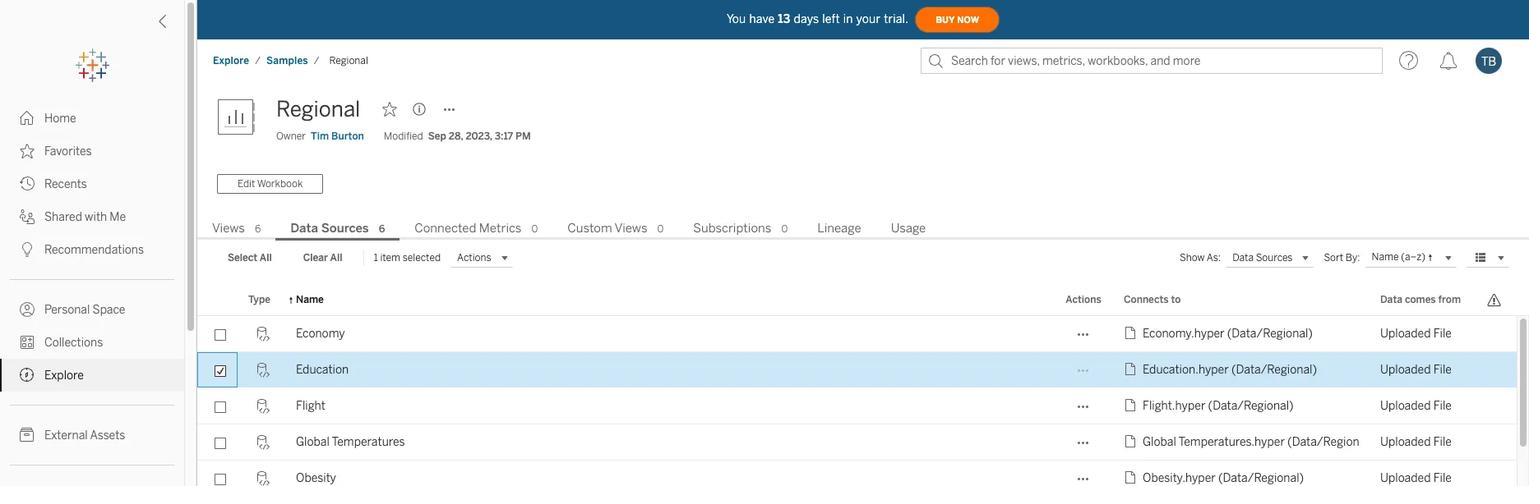 Task type: vqa. For each thing, say whether or not it's contained in the screenshot.
9th by text only_f5he34f icon
no



Task type: locate. For each thing, give the bounding box(es) containing it.
data up 'clear'
[[290, 221, 318, 236]]

0 vertical spatial explore
[[213, 55, 249, 67]]

name
[[1372, 252, 1399, 263], [296, 294, 324, 306]]

file
[[1434, 327, 1452, 341], [1434, 363, 1452, 377], [1434, 400, 1452, 414], [1434, 436, 1452, 450], [1434, 472, 1452, 486]]

all for clear all
[[330, 252, 342, 264]]

4 by text only_f5he34f image from the top
[[20, 335, 35, 350]]

2 6 from the left
[[379, 224, 385, 235]]

name (a–z)
[[1372, 252, 1426, 263]]

1 6 from the left
[[255, 224, 261, 235]]

file (tableau data engine) image up file (tableau data engine) image
[[1124, 399, 1143, 415]]

pm
[[516, 131, 531, 142]]

row
[[197, 317, 1517, 353], [197, 353, 1517, 389], [197, 389, 1517, 425], [197, 425, 1517, 461], [197, 461, 1517, 487]]

workbook
[[257, 178, 303, 190]]

data source (live—embedded in workbook) image for global temperatures
[[254, 436, 269, 451]]

3 file (tableau data engine) image from the top
[[1124, 399, 1143, 415]]

views right custom on the left
[[615, 221, 647, 236]]

by text only_f5he34f image left favorites
[[20, 144, 35, 159]]

0 vertical spatial name
[[1372, 252, 1399, 263]]

by text only_f5he34f image for explore
[[20, 368, 35, 383]]

4 file (tableau data engine) image from the top
[[1124, 471, 1143, 487]]

3 0 from the left
[[781, 224, 788, 235]]

workbook image
[[217, 93, 266, 142]]

2 cell from the top
[[1477, 353, 1517, 389]]

by text only_f5he34f image
[[20, 144, 35, 159], [20, 210, 35, 224], [20, 243, 35, 257], [20, 335, 35, 350], [20, 428, 35, 443]]

clear
[[303, 252, 328, 264]]

6 up item on the left bottom
[[379, 224, 385, 235]]

4 cell from the top
[[1477, 425, 1517, 461]]

1 horizontal spatial explore link
[[212, 54, 250, 67]]

data source (live—embedded in workbook) image
[[254, 327, 269, 342], [254, 400, 269, 414]]

row group
[[197, 317, 1517, 487]]

metrics
[[479, 221, 522, 236]]

by text only_f5he34f image left external
[[20, 428, 35, 443]]

file (tableau data engine) image
[[1124, 326, 1143, 343], [1124, 363, 1143, 379], [1124, 399, 1143, 415], [1124, 471, 1143, 487]]

personal
[[44, 303, 90, 317]]

2 all from the left
[[330, 252, 342, 264]]

5 cell from the top
[[1477, 461, 1517, 487]]

row containing flight
[[197, 389, 1517, 425]]

all right select
[[260, 252, 272, 264]]

by text only_f5he34f image for external assets
[[20, 428, 35, 443]]

usage
[[891, 221, 926, 236]]

name inside popup button
[[1372, 252, 1399, 263]]

1 data source (live—embedded in workbook) image from the top
[[254, 327, 269, 342]]

/ right samples
[[314, 55, 319, 67]]

actions
[[457, 252, 491, 264], [1066, 294, 1102, 306]]

1 0 from the left
[[532, 224, 538, 235]]

row group containing economy
[[197, 317, 1517, 487]]

data source (live—embedded in workbook) image for obesity
[[254, 472, 269, 487]]

by text only_f5he34f image left shared
[[20, 210, 35, 224]]

by text only_f5he34f image down collections link
[[20, 368, 35, 383]]

name (a–z) button
[[1365, 248, 1457, 268]]

type
[[248, 294, 271, 306]]

0 horizontal spatial views
[[212, 221, 245, 236]]

1 vertical spatial regional
[[276, 96, 360, 123]]

cell
[[1477, 317, 1517, 353], [1477, 353, 1517, 389], [1477, 389, 1517, 425], [1477, 425, 1517, 461], [1477, 461, 1517, 487]]

1
[[374, 252, 378, 264]]

row containing obesity
[[197, 461, 1517, 487]]

sub-spaces tab list
[[197, 219, 1529, 241]]

4 by text only_f5he34f image from the top
[[20, 368, 35, 383]]

file for flight.hyper (data/regional)
[[1434, 400, 1452, 414]]

data source (live—embedded in workbook) image down "type"
[[254, 327, 269, 342]]

by text only_f5he34f image for favorites
[[20, 144, 35, 159]]

explore link left samples
[[212, 54, 250, 67]]

1 uploaded file from the top
[[1380, 327, 1463, 341]]

edit workbook button
[[217, 174, 323, 194]]

by text only_f5he34f image for personal space
[[20, 303, 35, 317]]

data inside the sub-spaces tab list
[[290, 221, 318, 236]]

clear all
[[303, 252, 342, 264]]

2 uploaded file from the top
[[1380, 363, 1463, 377]]

1 vertical spatial explore link
[[0, 359, 184, 392]]

1 horizontal spatial 0
[[657, 224, 664, 235]]

modified
[[384, 131, 423, 142]]

shared
[[44, 210, 82, 224]]

0 vertical spatial data source (live—embedded in workbook) image
[[254, 327, 269, 342]]

by text only_f5he34f image for home
[[20, 111, 35, 126]]

by text only_f5he34f image inside the recents link
[[20, 177, 35, 192]]

6 for data sources
[[379, 224, 385, 235]]

name up economy on the bottom of page
[[296, 294, 324, 306]]

data source (live—embedded in workbook) image for education
[[254, 363, 269, 378]]

cell for global temperatures.hyper (data/regional)
[[1477, 425, 1517, 461]]

1 vertical spatial data source (live—embedded in workbook) image
[[254, 436, 269, 451]]

by text only_f5he34f image left recommendations
[[20, 243, 35, 257]]

3 uploaded from the top
[[1380, 400, 1431, 414]]

2 0 from the left
[[657, 224, 664, 235]]

4 file from the top
[[1434, 436, 1452, 450]]

economy.hyper
[[1143, 327, 1225, 341]]

1 vertical spatial data
[[1380, 294, 1403, 306]]

select all button
[[217, 248, 283, 268]]

data source (live—embedded in workbook) image for flight
[[254, 400, 269, 414]]

explore link
[[212, 54, 250, 67], [0, 359, 184, 392]]

2 data source (live—embedded in workbook) image from the top
[[254, 436, 269, 451]]

global down 'flight'
[[296, 436, 330, 450]]

by:
[[1346, 252, 1360, 264]]

5 uploaded file from the top
[[1380, 472, 1463, 486]]

actions down connected metrics
[[457, 252, 491, 264]]

0 vertical spatial data source (live—embedded in workbook) image
[[254, 363, 269, 378]]

file (tableau data engine) image up flight.hyper
[[1124, 363, 1143, 379]]

obesity.hyper (data/regional)
[[1143, 472, 1304, 486]]

1 vertical spatial name
[[296, 294, 324, 306]]

me
[[110, 210, 126, 224]]

sort
[[1324, 252, 1344, 264]]

2 file (tableau data engine) image from the top
[[1124, 363, 1143, 379]]

0 right metrics
[[532, 224, 538, 235]]

by text only_f5he34f image inside external assets link
[[20, 428, 35, 443]]

by text only_f5he34f image inside the "recommendations" link
[[20, 243, 35, 257]]

1 vertical spatial actions
[[1066, 294, 1102, 306]]

actions left connects
[[1066, 294, 1102, 306]]

0 horizontal spatial name
[[296, 294, 324, 306]]

1 uploaded from the top
[[1380, 327, 1431, 341]]

0 vertical spatial actions
[[457, 252, 491, 264]]

subscriptions
[[693, 221, 772, 236]]

3 by text only_f5he34f image from the top
[[20, 303, 35, 317]]

connects to
[[1124, 294, 1181, 306]]

explore
[[213, 55, 249, 67], [44, 369, 84, 383]]

0 horizontal spatial 0
[[532, 224, 538, 235]]

personal space
[[44, 303, 125, 317]]

/ left samples
[[255, 55, 261, 67]]

grid containing economy
[[197, 285, 1529, 487]]

shared with me
[[44, 210, 126, 224]]

by text only_f5he34f image left the collections
[[20, 335, 35, 350]]

2023,
[[466, 131, 492, 142]]

5 uploaded from the top
[[1380, 472, 1431, 486]]

selected
[[403, 252, 441, 264]]

all inside select all button
[[260, 252, 272, 264]]

all
[[260, 252, 272, 264], [330, 252, 342, 264]]

personal space link
[[0, 294, 184, 326]]

0 horizontal spatial actions
[[457, 252, 491, 264]]

you have 13 days left in your trial.
[[727, 12, 909, 26]]

1 vertical spatial explore
[[44, 369, 84, 383]]

0 vertical spatial explore link
[[212, 54, 250, 67]]

4 row from the top
[[197, 425, 1517, 461]]

to
[[1171, 294, 1181, 306]]

3 uploaded file from the top
[[1380, 400, 1463, 414]]

4 uploaded file from the top
[[1380, 436, 1463, 450]]

modified sep 28, 2023, 3:17 pm
[[384, 131, 531, 142]]

data
[[290, 221, 318, 236], [1380, 294, 1403, 306]]

explore link down the collections
[[0, 359, 184, 392]]

3 row from the top
[[197, 389, 1517, 425]]

data source (live—embedded in workbook) image
[[254, 363, 269, 378], [254, 436, 269, 451], [254, 472, 269, 487]]

0 horizontal spatial /
[[255, 55, 261, 67]]

tim
[[311, 131, 329, 142]]

external assets link
[[0, 419, 184, 452]]

2 global from the left
[[1143, 436, 1176, 450]]

regional
[[329, 55, 368, 67], [276, 96, 360, 123]]

1 by text only_f5he34f image from the top
[[20, 111, 35, 126]]

by text only_f5he34f image for shared with me
[[20, 210, 35, 224]]

1 horizontal spatial all
[[330, 252, 342, 264]]

0 horizontal spatial global
[[296, 436, 330, 450]]

uploaded file for obesity.hyper (data/regional)
[[1380, 472, 1463, 486]]

data source (live—embedded in workbook) image left 'flight'
[[254, 400, 269, 414]]

1 row from the top
[[197, 317, 1517, 353]]

1 horizontal spatial global
[[1143, 436, 1176, 450]]

global for global temperatures.hyper (data/regional)
[[1143, 436, 1176, 450]]

file (tableau data engine) image down connects
[[1124, 326, 1143, 343]]

1 horizontal spatial actions
[[1066, 294, 1102, 306]]

file for global temperatures.hyper (data/regional)
[[1434, 436, 1452, 450]]

uploaded file for global temperatures.hyper (data/regional)
[[1380, 436, 1463, 450]]

0 horizontal spatial all
[[260, 252, 272, 264]]

explore down the collections
[[44, 369, 84, 383]]

3 file from the top
[[1434, 400, 1452, 414]]

1 horizontal spatial data
[[1380, 294, 1403, 306]]

/
[[255, 55, 261, 67], [314, 55, 319, 67]]

regional up the tim
[[276, 96, 360, 123]]

(data/regional) for economy.hyper (data/regional)
[[1227, 327, 1313, 341]]

3 data source (live—embedded in workbook) image from the top
[[254, 472, 269, 487]]

2 by text only_f5he34f image from the top
[[20, 210, 35, 224]]

1 views from the left
[[212, 221, 245, 236]]

samples
[[266, 55, 308, 67]]

all inside the clear all button
[[330, 252, 342, 264]]

0
[[532, 224, 538, 235], [657, 224, 664, 235], [781, 224, 788, 235]]

0 horizontal spatial data
[[290, 221, 318, 236]]

by text only_f5he34f image left recents
[[20, 177, 35, 192]]

2 file from the top
[[1434, 363, 1452, 377]]

you
[[727, 12, 746, 26]]

1 file (tableau data engine) image from the top
[[1124, 326, 1143, 343]]

5 row from the top
[[197, 461, 1517, 487]]

1 all from the left
[[260, 252, 272, 264]]

regional element
[[324, 55, 373, 67]]

(data/regional)
[[1227, 327, 1313, 341], [1232, 363, 1317, 377], [1208, 400, 1294, 414], [1288, 436, 1373, 450], [1218, 472, 1304, 486]]

custom views
[[568, 221, 647, 236]]

by text only_f5he34f image inside home link
[[20, 111, 35, 126]]

global for global temperatures
[[296, 436, 330, 450]]

uploaded for obesity.hyper (data/regional)
[[1380, 472, 1431, 486]]

recents link
[[0, 168, 184, 201]]

external
[[44, 429, 88, 443]]

favorites link
[[0, 135, 184, 168]]

0 for views
[[657, 224, 664, 235]]

views up select
[[212, 221, 245, 236]]

by text only_f5he34f image for recents
[[20, 177, 35, 192]]

recommendations link
[[0, 234, 184, 266]]

by text only_f5he34f image inside personal space link
[[20, 303, 35, 317]]

name left (a–z)
[[1372, 252, 1399, 263]]

1 horizontal spatial 6
[[379, 224, 385, 235]]

data inside grid
[[1380, 294, 1403, 306]]

by text only_f5he34f image left personal
[[20, 303, 35, 317]]

1 cell from the top
[[1477, 317, 1517, 353]]

0 right custom views at left
[[657, 224, 664, 235]]

2 data source (live—embedded in workbook) image from the top
[[254, 400, 269, 414]]

2 / from the left
[[314, 55, 319, 67]]

1 horizontal spatial name
[[1372, 252, 1399, 263]]

1 file from the top
[[1434, 327, 1452, 341]]

global
[[296, 436, 330, 450], [1143, 436, 1176, 450]]

6 up select all
[[255, 224, 261, 235]]

2 uploaded from the top
[[1380, 363, 1431, 377]]

5 by text only_f5he34f image from the top
[[20, 428, 35, 443]]

4 uploaded from the top
[[1380, 436, 1431, 450]]

cell for flight.hyper (data/regional)
[[1477, 389, 1517, 425]]

0 horizontal spatial 6
[[255, 224, 261, 235]]

1 horizontal spatial explore
[[213, 55, 249, 67]]

list view image
[[1473, 251, 1488, 266]]

1 vertical spatial data source (live—embedded in workbook) image
[[254, 400, 269, 414]]

in
[[843, 12, 853, 26]]

cell for education.hyper (data/regional)
[[1477, 353, 1517, 389]]

collections
[[44, 336, 103, 350]]

5 file from the top
[[1434, 472, 1452, 486]]

2 vertical spatial data source (live—embedded in workbook) image
[[254, 472, 269, 487]]

2 horizontal spatial 0
[[781, 224, 788, 235]]

global down flight.hyper
[[1143, 436, 1176, 450]]

regional main content
[[197, 82, 1529, 487]]

grid
[[197, 285, 1529, 487]]

3 by text only_f5he34f image from the top
[[20, 243, 35, 257]]

(data/regional) for flight.hyper (data/regional)
[[1208, 400, 1294, 414]]

(a–z)
[[1401, 252, 1426, 263]]

owner tim burton
[[276, 131, 364, 142]]

by text only_f5he34f image inside shared with me link
[[20, 210, 35, 224]]

by text only_f5he34f image inside collections link
[[20, 335, 35, 350]]

2 row from the top
[[197, 353, 1517, 389]]

1 horizontal spatial views
[[615, 221, 647, 236]]

uploaded file for economy.hyper (data/regional)
[[1380, 327, 1463, 341]]

custom
[[568, 221, 612, 236]]

by text only_f5he34f image
[[20, 111, 35, 126], [20, 177, 35, 192], [20, 303, 35, 317], [20, 368, 35, 383]]

name inside grid
[[296, 294, 324, 306]]

explore inside main navigation. press the up and down arrow keys to access links. element
[[44, 369, 84, 383]]

file for obesity.hyper (data/regional)
[[1434, 472, 1452, 486]]

uploaded file for education.hyper (data/regional)
[[1380, 363, 1463, 377]]

data left the comes
[[1380, 294, 1403, 306]]

2 by text only_f5he34f image from the top
[[20, 177, 35, 192]]

1 data source (live—embedded in workbook) image from the top
[[254, 363, 269, 378]]

all right 'clear'
[[330, 252, 342, 264]]

1 horizontal spatial /
[[314, 55, 319, 67]]

1 by text only_f5he34f image from the top
[[20, 144, 35, 159]]

favorites
[[44, 145, 92, 159]]

all for select all
[[260, 252, 272, 264]]

file (tableau data engine) image down file (tableau data engine) image
[[1124, 471, 1143, 487]]

by text only_f5he34f image inside the favorites link
[[20, 144, 35, 159]]

3 cell from the top
[[1477, 389, 1517, 425]]

row group inside regional main content
[[197, 317, 1517, 487]]

actions button
[[451, 248, 513, 268]]

0 vertical spatial data
[[290, 221, 318, 236]]

row containing economy
[[197, 317, 1517, 353]]

regional right samples 'link'
[[329, 55, 368, 67]]

uploaded
[[1380, 327, 1431, 341], [1380, 363, 1431, 377], [1380, 400, 1431, 414], [1380, 436, 1431, 450], [1380, 472, 1431, 486]]

explore left samples
[[213, 55, 249, 67]]

0 right subscriptions
[[781, 224, 788, 235]]

clear all button
[[292, 248, 353, 268]]

data for data sources
[[290, 221, 318, 236]]

row containing global temperatures
[[197, 425, 1517, 461]]

3:17
[[495, 131, 513, 142]]

6
[[255, 224, 261, 235], [379, 224, 385, 235]]

uploaded for global temperatures.hyper (data/regional)
[[1380, 436, 1431, 450]]

by text only_f5he34f image left home at the top of page
[[20, 111, 35, 126]]

burton
[[331, 131, 364, 142]]

0 horizontal spatial explore
[[44, 369, 84, 383]]

1 global from the left
[[296, 436, 330, 450]]

lineage
[[817, 221, 861, 236]]



Task type: describe. For each thing, give the bounding box(es) containing it.
external assets
[[44, 429, 125, 443]]

recents
[[44, 178, 87, 192]]

cell for economy.hyper (data/regional)
[[1477, 317, 1517, 353]]

file for education.hyper (data/regional)
[[1434, 363, 1452, 377]]

flight.hyper
[[1143, 400, 1206, 414]]

by text only_f5he34f image for recommendations
[[20, 243, 35, 257]]

edit
[[238, 178, 255, 190]]

show as:
[[1180, 252, 1221, 264]]

global temperatures.hyper (data/regional)
[[1143, 436, 1373, 450]]

buy
[[936, 14, 955, 25]]

connects
[[1124, 294, 1169, 306]]

cell for obesity.hyper (data/regional)
[[1477, 461, 1517, 487]]

0 horizontal spatial explore link
[[0, 359, 184, 392]]

Search for views, metrics, workbooks, and more text field
[[921, 48, 1383, 74]]

file (tableau data engine) image for flight.hyper
[[1124, 399, 1143, 415]]

from
[[1439, 294, 1461, 306]]

home link
[[0, 102, 184, 135]]

recommendations
[[44, 243, 144, 257]]

buy now
[[936, 14, 979, 25]]

space
[[93, 303, 125, 317]]

comes
[[1405, 294, 1436, 306]]

economy
[[296, 327, 345, 341]]

uploaded file for flight.hyper (data/regional)
[[1380, 400, 1463, 414]]

education.hyper (data/regional)
[[1143, 363, 1317, 377]]

explore / samples /
[[213, 55, 319, 67]]

home
[[44, 112, 76, 126]]

education
[[296, 363, 349, 377]]

obesity.hyper
[[1143, 472, 1216, 486]]

have
[[749, 12, 775, 26]]

1 item selected
[[374, 252, 441, 264]]

name for name (a–z)
[[1372, 252, 1399, 263]]

explore for explore / samples /
[[213, 55, 249, 67]]

owner
[[276, 131, 306, 142]]

sep
[[428, 131, 446, 142]]

now
[[957, 14, 979, 25]]

6 for views
[[255, 224, 261, 235]]

education.hyper
[[1143, 363, 1229, 377]]

your
[[856, 12, 881, 26]]

uploaded for flight.hyper (data/regional)
[[1380, 400, 1431, 414]]

shared with me link
[[0, 201, 184, 234]]

file (tableau data engine) image for obesity.hyper
[[1124, 471, 1143, 487]]

as:
[[1207, 252, 1221, 264]]

flight
[[296, 400, 325, 414]]

data sources
[[290, 221, 369, 236]]

global temperatures
[[296, 436, 405, 450]]

file (tableau data engine) image
[[1124, 435, 1143, 451]]

obesity
[[296, 472, 336, 486]]

actions inside popup button
[[457, 252, 491, 264]]

data for data comes from
[[1380, 294, 1403, 306]]

28,
[[449, 131, 463, 142]]

edit workbook
[[238, 178, 303, 190]]

item
[[380, 252, 400, 264]]

file (tableau data engine) image for education.hyper
[[1124, 363, 1143, 379]]

0 vertical spatial regional
[[329, 55, 368, 67]]

connected metrics
[[415, 221, 522, 236]]

navigation panel element
[[0, 49, 184, 487]]

connected
[[415, 221, 476, 236]]

uploaded for economy.hyper (data/regional)
[[1380, 327, 1431, 341]]

left
[[822, 12, 840, 26]]

sort by:
[[1324, 252, 1360, 264]]

by text only_f5he34f image for collections
[[20, 335, 35, 350]]

days
[[794, 12, 819, 26]]

row containing education
[[197, 353, 1517, 389]]

data source (live—embedded in workbook) image for economy
[[254, 327, 269, 342]]

trial.
[[884, 12, 909, 26]]

main navigation. press the up and down arrow keys to access links. element
[[0, 102, 184, 487]]

flight.hyper (data/regional)
[[1143, 400, 1294, 414]]

buy now button
[[915, 7, 1000, 33]]

1 / from the left
[[255, 55, 261, 67]]

show
[[1180, 252, 1205, 264]]

name for name
[[296, 294, 324, 306]]

sources
[[321, 221, 369, 236]]

temperatures.hyper
[[1179, 436, 1285, 450]]

with
[[85, 210, 107, 224]]

regional inside main content
[[276, 96, 360, 123]]

samples link
[[266, 54, 309, 67]]

select
[[228, 252, 257, 264]]

file (tableau data engine) image for economy.hyper
[[1124, 326, 1143, 343]]

explore for explore
[[44, 369, 84, 383]]

(data/regional) for education.hyper (data/regional)
[[1232, 363, 1317, 377]]

(data/regional) for obesity.hyper (data/regional)
[[1218, 472, 1304, 486]]

uploaded for education.hyper (data/regional)
[[1380, 363, 1431, 377]]

tim burton link
[[311, 129, 364, 144]]

assets
[[90, 429, 125, 443]]

file for economy.hyper (data/regional)
[[1434, 327, 1452, 341]]

economy.hyper (data/regional)
[[1143, 327, 1313, 341]]

2 views from the left
[[615, 221, 647, 236]]

13
[[778, 12, 791, 26]]

0 for metrics
[[532, 224, 538, 235]]

collections link
[[0, 326, 184, 359]]

select all
[[228, 252, 272, 264]]

temperatures
[[332, 436, 405, 450]]

data comes from
[[1380, 294, 1461, 306]]



